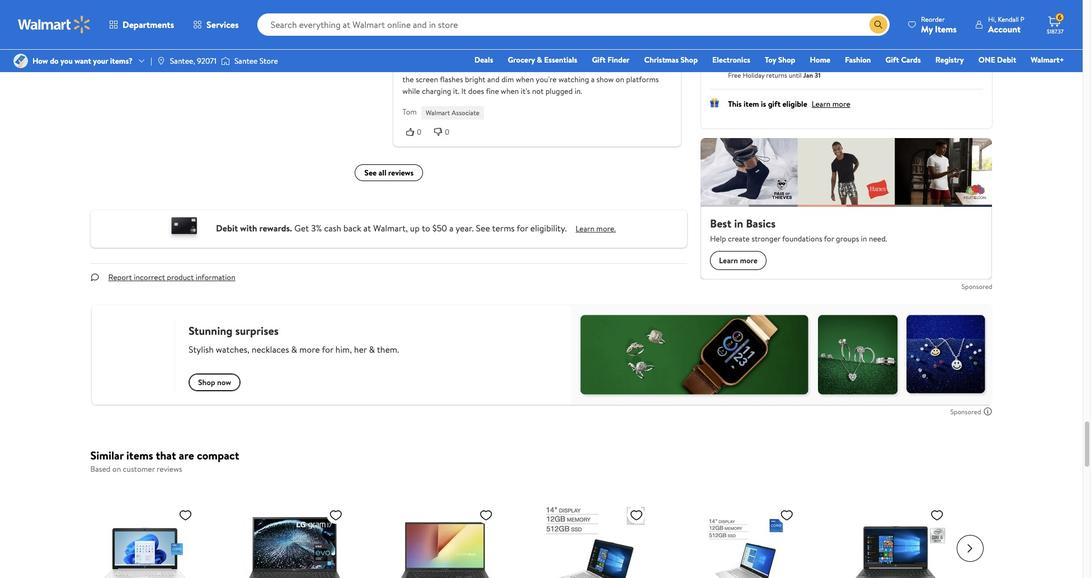 Task type: vqa. For each thing, say whether or not it's contained in the screenshot.
the top Santee,
yes



Task type: describe. For each thing, give the bounding box(es) containing it.
0 vertical spatial 92071
[[780, 6, 800, 17]]

deals
[[475, 54, 493, 66]]

1 vertical spatial the
[[402, 74, 414, 85]]

want
[[75, 55, 91, 67]]

fine
[[486, 86, 499, 97]]

similar
[[90, 449, 124, 464]]

back inside 'really good fast computer. my daughter loves how the keypad changes colors. very nice large screen and keys are really easy to use. the only draw back is that the screen flashes bright and dim when you're watching a show on platforms while charging it. it does fine when it's not plugged in.'
[[631, 62, 647, 73]]

watching
[[559, 74, 589, 85]]

a inside 'really good fast computer. my daughter loves how the keypad changes colors. very nice large screen and keys are really easy to use. the only draw back is that the screen flashes bright and dim when you're watching a show on platforms while charging it. it does fine when it's not plugged in.'
[[591, 74, 595, 85]]

all for over
[[424, 32, 433, 44]]

christmas shop
[[645, 54, 698, 66]]

asus vivobook 15.6" fhd, amd ryzen 3 3250u, 4gb ram, 128g ssd, slate gray, windows 10 home in s mode, f512da-wb31 image
[[393, 504, 498, 579]]

extended
[[728, 59, 761, 71]]

0 for 2nd 0 "button" from the right
[[417, 128, 421, 137]]

0 vertical spatial nice
[[454, 32, 470, 44]]

gift cards
[[886, 54, 921, 66]]

7/15/2023
[[643, 11, 672, 21]]

grocery
[[508, 54, 535, 66]]

1 vertical spatial 92071
[[197, 55, 217, 67]]

large
[[436, 62, 453, 73]]

christmas
[[645, 54, 679, 66]]

0 vertical spatial the
[[574, 50, 585, 62]]

1 vertical spatial sponsored
[[951, 408, 982, 417]]

all for see
[[379, 168, 386, 179]]

verified
[[441, 10, 464, 20]]

2 vertical spatial to
[[422, 222, 430, 235]]

hp 14" laptop - 11th gen intel core i7-1165g7 - 1080p notebook 14-dq2045cl 12gb memory 512gb ssd image
[[694, 504, 798, 579]]

you're
[[536, 74, 557, 85]]

holiday
[[743, 70, 765, 80]]

reorder my items
[[922, 14, 957, 35]]

0 horizontal spatial screen
[[416, 74, 438, 85]]

one debit card  debit with rewards. get 3% cash back at walmart, up to $50 a year. see terms for eligibility. learn more. element
[[576, 223, 616, 235]]

sold and shipped by walmart.com
[[728, 40, 842, 51]]

see all reviews
[[364, 168, 414, 179]]

santee, 92071
[[170, 55, 217, 67]]

departments button
[[100, 11, 184, 38]]

0 horizontal spatial santee,
[[170, 55, 195, 67]]

finder
[[608, 54, 630, 66]]

extended holiday returns details free holiday returns until jan 31
[[728, 59, 842, 80]]

compact
[[197, 449, 239, 464]]

really
[[402, 50, 423, 62]]

0 vertical spatial learn
[[812, 99, 831, 110]]

details
[[819, 59, 842, 71]]

your
[[93, 55, 108, 67]]

add to favorites list, asus vivobook 15.6" fhd, amd ryzen 3 3250u, 4gb ram, 128g ssd, slate gray, windows 10 home in s mode, f512da-wb31 image
[[480, 509, 493, 523]]

santee
[[235, 55, 258, 67]]

how
[[558, 50, 572, 62]]

ad disclaimer and feedback image
[[984, 408, 993, 417]]

shipped
[[759, 40, 785, 51]]

that inside similar items that are compact based on customer reviews
[[156, 449, 176, 464]]

easy
[[542, 62, 557, 73]]

it's
[[521, 86, 530, 97]]

this
[[728, 99, 742, 110]]

learn more.
[[576, 223, 616, 235]]

keys
[[493, 62, 508, 73]]

are inside similar items that are compact based on customer reviews
[[179, 449, 194, 464]]

product
[[167, 272, 194, 283]]

kendall
[[998, 14, 1019, 24]]

walmart+
[[1031, 54, 1065, 66]]

you
[[60, 55, 73, 67]]

add to favorites list, hp 17.3" fhd, intel core i5-1135g7, 8gb ram, 512gb ssd, natural silver, windows 11 home, 17-by4061nr image
[[179, 509, 192, 523]]

to inside 'really good fast computer. my daughter loves how the keypad changes colors. very nice large screen and keys are really easy to use. the only draw back is that the screen flashes bright and dim when you're watching a show on platforms while charging it. it does fine when it's not plugged in.'
[[559, 62, 566, 73]]

year.
[[456, 222, 474, 235]]

home
[[810, 54, 831, 66]]

0 vertical spatial when
[[516, 74, 534, 85]]

0 vertical spatial and
[[745, 40, 757, 51]]

more
[[833, 99, 851, 110]]

$50
[[433, 222, 447, 235]]

next slide for similar items that are compact list image
[[957, 536, 984, 563]]

it.
[[453, 86, 459, 97]]

1 vertical spatial and
[[479, 62, 491, 73]]

learn more button
[[812, 99, 851, 110]]

cash
[[324, 222, 341, 235]]

on inside 'really good fast computer. my daughter loves how the keypad changes colors. very nice large screen and keys are really easy to use. the only draw back is that the screen flashes bright and dim when you're watching a show on platforms while charging it. it does fine when it's not plugged in.'
[[616, 74, 624, 85]]

for
[[517, 222, 528, 235]]

very
[[435, 32, 451, 44]]

plugged
[[546, 86, 573, 97]]

delivery to santee, 92071
[[711, 6, 800, 17]]

electronics
[[713, 54, 751, 66]]

my inside reorder my items
[[922, 23, 933, 35]]

see all reviews link
[[355, 165, 423, 182]]

jan
[[804, 70, 814, 80]]

fast
[[444, 50, 456, 62]]

fashion
[[845, 54, 871, 66]]

it
[[461, 86, 466, 97]]

deals link
[[470, 54, 499, 66]]

0 vertical spatial santee,
[[752, 6, 778, 17]]

hp 14" laptop - 10th gen intel core i7-1065g7 - 1080p 14-dq1055cl notebook pc laptop 12gb memory 512gb ssd image
[[544, 504, 648, 579]]

debit inside one debit link
[[998, 54, 1017, 66]]

nice inside 'really good fast computer. my daughter loves how the keypad changes colors. very nice large screen and keys are really easy to use. the only draw back is that the screen flashes bright and dim when you're watching a show on platforms while charging it. it does fine when it's not plugged in.'
[[420, 62, 434, 73]]

more.
[[597, 223, 616, 235]]

information
[[196, 272, 236, 283]]

good
[[425, 50, 442, 62]]

gift for gift finder
[[592, 54, 606, 66]]

walmart associate
[[426, 108, 480, 118]]

walmart+ link
[[1026, 54, 1070, 66]]

keypad
[[587, 50, 611, 62]]

0 for 2nd 0 "button" from the left
[[445, 128, 449, 137]]

how do you want your items?
[[32, 55, 133, 67]]

0 horizontal spatial debit
[[216, 222, 238, 235]]

reorder
[[922, 14, 945, 24]]

changes
[[613, 50, 641, 62]]

1 vertical spatial when
[[501, 86, 519, 97]]

reviews inside similar items that are compact based on customer reviews
[[157, 464, 182, 476]]

6
[[1058, 12, 1062, 22]]

registry link
[[931, 54, 970, 66]]

incorrect
[[134, 272, 165, 283]]

santee, 92071 button
[[752, 6, 800, 17]]

use.
[[568, 62, 581, 73]]

gift for gift cards
[[886, 54, 900, 66]]

3%
[[311, 222, 322, 235]]

details button
[[819, 59, 842, 71]]



Task type: locate. For each thing, give the bounding box(es) containing it.
is left "gift"
[[761, 99, 767, 110]]

debit
[[998, 54, 1017, 66], [216, 222, 238, 235]]

1 horizontal spatial nice
[[454, 32, 470, 44]]

computer.
[[458, 50, 493, 62]]

my up keys
[[495, 50, 505, 62]]

gift finder
[[592, 54, 630, 66]]

services button
[[184, 11, 248, 38]]

customer
[[123, 464, 155, 476]]

 image
[[157, 57, 166, 66]]

0 vertical spatial a
[[591, 74, 595, 85]]

based
[[90, 464, 111, 476]]

that right 'items'
[[156, 449, 176, 464]]

Walmart Site-Wide search field
[[257, 13, 890, 36]]

0 horizontal spatial to
[[422, 222, 430, 235]]

0 horizontal spatial a
[[449, 222, 454, 235]]

in.
[[575, 86, 582, 97]]

see up at
[[364, 168, 377, 179]]

1 vertical spatial a
[[449, 222, 454, 235]]

is down colors. at the top right of the page
[[649, 62, 654, 73]]

and down computer.
[[479, 62, 491, 73]]

returns down toy shop link
[[767, 70, 788, 80]]

 image for how do you want your items?
[[13, 54, 28, 68]]

0 horizontal spatial see
[[364, 168, 377, 179]]

my
[[922, 23, 933, 35], [495, 50, 505, 62]]

christmas shop link
[[640, 54, 703, 66]]

tom
[[402, 106, 417, 118]]

1 horizontal spatial back
[[631, 62, 647, 73]]

Search search field
[[257, 13, 890, 36]]

to right delivery
[[740, 6, 748, 17]]

2 0 from the left
[[445, 128, 449, 137]]

2 horizontal spatial to
[[740, 6, 748, 17]]

over
[[402, 32, 422, 44]]

1 horizontal spatial 92071
[[780, 6, 800, 17]]

 image
[[13, 54, 28, 68], [221, 55, 230, 67]]

0 vertical spatial see
[[364, 168, 377, 179]]

to right the up
[[422, 222, 430, 235]]

0 horizontal spatial gift
[[592, 54, 606, 66]]

walmart,
[[373, 222, 408, 235]]

on
[[616, 74, 624, 85], [112, 464, 121, 476]]

with
[[240, 222, 257, 235]]

holiday
[[763, 59, 788, 71]]

shop for toy shop
[[779, 54, 796, 66]]

0 horizontal spatial back
[[344, 222, 362, 235]]

1 0 button from the left
[[402, 127, 430, 138]]

1 horizontal spatial santee,
[[752, 6, 778, 17]]

1 vertical spatial that
[[156, 449, 176, 464]]

and up fine
[[487, 74, 500, 85]]

hi, kendall p account
[[989, 14, 1025, 35]]

walmart.com
[[797, 40, 842, 51]]

shop
[[681, 54, 698, 66], [779, 54, 796, 66]]

0 horizontal spatial  image
[[13, 54, 28, 68]]

0 horizontal spatial learn
[[576, 223, 595, 235]]

that down colors. at the top right of the page
[[655, 62, 669, 73]]

toy
[[765, 54, 777, 66]]

0 horizontal spatial the
[[402, 74, 414, 85]]

1 horizontal spatial all
[[424, 32, 433, 44]]

on inside similar items that are compact based on customer reviews
[[112, 464, 121, 476]]

0 horizontal spatial is
[[649, 62, 654, 73]]

1 horizontal spatial screen
[[455, 62, 477, 73]]

1 horizontal spatial gift
[[886, 54, 900, 66]]

santee, right |
[[170, 55, 195, 67]]

returns
[[789, 59, 814, 71], [767, 70, 788, 80]]

walmart image
[[18, 16, 91, 34]]

gift
[[592, 54, 606, 66], [886, 54, 900, 66]]

draw
[[613, 62, 629, 73]]

0 vertical spatial that
[[655, 62, 669, 73]]

0 vertical spatial are
[[510, 62, 520, 73]]

all up walmart,
[[379, 168, 386, 179]]

0 horizontal spatial are
[[179, 449, 194, 464]]

hi,
[[989, 14, 997, 24]]

0 down walmart associate
[[445, 128, 449, 137]]

0 horizontal spatial 92071
[[197, 55, 217, 67]]

that inside 'really good fast computer. my daughter loves how the keypad changes colors. very nice large screen and keys are really easy to use. the only draw back is that the screen flashes bright and dim when you're watching a show on platforms while charging it. it does fine when it's not plugged in.'
[[655, 62, 669, 73]]

2 0 button from the left
[[430, 127, 458, 138]]

0 vertical spatial to
[[740, 6, 748, 17]]

nice right very
[[454, 32, 470, 44]]

0 vertical spatial debit
[[998, 54, 1017, 66]]

departments
[[123, 18, 174, 31]]

electronics link
[[708, 54, 756, 66]]

my left items
[[922, 23, 933, 35]]

1 vertical spatial screen
[[416, 74, 438, 85]]

0 vertical spatial reviews
[[388, 168, 414, 179]]

0 horizontal spatial nice
[[420, 62, 434, 73]]

one debit card image
[[162, 215, 207, 244]]

screen up bright
[[455, 62, 477, 73]]

0 horizontal spatial all
[[379, 168, 386, 179]]

1 vertical spatial nice
[[420, 62, 434, 73]]

0 horizontal spatial 0
[[417, 128, 421, 137]]

platforms
[[626, 74, 659, 85]]

1 vertical spatial on
[[112, 464, 121, 476]]

not
[[532, 86, 544, 97]]

by
[[787, 40, 795, 51]]

santee store
[[235, 55, 278, 67]]

92071
[[780, 6, 800, 17], [197, 55, 217, 67]]

colors.
[[643, 50, 665, 62]]

walmart
[[426, 108, 450, 118]]

0 vertical spatial all
[[424, 32, 433, 44]]

0 vertical spatial on
[[616, 74, 624, 85]]

registry
[[936, 54, 964, 66]]

1 horizontal spatial see
[[476, 222, 490, 235]]

2 vertical spatial and
[[487, 74, 500, 85]]

and right the sold
[[745, 40, 757, 51]]

gifting made easy image
[[711, 99, 720, 108]]

nice down good
[[420, 62, 434, 73]]

0 button down tom
[[402, 127, 430, 138]]

fashion link
[[840, 54, 876, 66]]

lg gram i7-1165g7 iris xe 16gb/1tb 17z90p-k.aab8u1 17'' obsidian black laptop image
[[243, 504, 347, 579]]

daughter
[[507, 50, 537, 62]]

add to favorites list, hp 14" laptop - 10th gen intel core i7-1065g7 - 1080p 14-dq1055cl notebook pc laptop 12gb memory 512gb ssd image
[[630, 509, 644, 523]]

0 horizontal spatial reviews
[[157, 464, 182, 476]]

when
[[516, 74, 534, 85], [501, 86, 519, 97]]

0 horizontal spatial returns
[[767, 70, 788, 80]]

1 horizontal spatial a
[[591, 74, 595, 85]]

learn left more
[[812, 99, 831, 110]]

nice
[[454, 32, 470, 44], [420, 62, 434, 73]]

1 horizontal spatial are
[[510, 62, 520, 73]]

2 gift from the left
[[886, 54, 900, 66]]

debit right one on the right of the page
[[998, 54, 1017, 66]]

0 button
[[402, 127, 430, 138], [430, 127, 458, 138]]

2 shop from the left
[[779, 54, 796, 66]]

1 shop from the left
[[681, 54, 698, 66]]

gift finder link
[[587, 54, 635, 66]]

one debit
[[979, 54, 1017, 66]]

up
[[410, 222, 420, 235]]

is
[[649, 62, 654, 73], [761, 99, 767, 110]]

add to favorites list, hp 15.6" fhd pc laptop, intel core i5, 8gb ram,16gb hd, 256gb ssd, windows 10, silver, 15-dy1051wm image
[[931, 509, 944, 523]]

grocery & essentials
[[508, 54, 578, 66]]

eligibility.
[[531, 222, 567, 235]]

returns left 31
[[789, 59, 814, 71]]

1 horizontal spatial is
[[761, 99, 767, 110]]

reviews right customer
[[157, 464, 182, 476]]

get
[[294, 222, 309, 235]]

hp 15.6" fhd pc laptop, intel core i5, 8gb ram,16gb hd, 256gb ssd, windows 10, silver, 15-dy1051wm image
[[845, 504, 949, 579]]

1 vertical spatial is
[[761, 99, 767, 110]]

the
[[583, 62, 595, 73]]

are left compact
[[179, 449, 194, 464]]

shop down the sold and shipped by walmart.com
[[779, 54, 796, 66]]

0 vertical spatial is
[[649, 62, 654, 73]]

hp 17.3" fhd, intel core i5-1135g7, 8gb ram, 512gb ssd, natural silver, windows 11 home, 17-by4061nr image
[[93, 504, 197, 579]]

 image left santee
[[221, 55, 230, 67]]

learn left 'more.'
[[576, 223, 595, 235]]

grocery & essentials link
[[503, 54, 583, 66]]

1 horizontal spatial reviews
[[388, 168, 414, 179]]

a left show
[[591, 74, 595, 85]]

 image left how
[[13, 54, 28, 68]]

1 vertical spatial see
[[476, 222, 490, 235]]

1 vertical spatial santee,
[[170, 55, 195, 67]]

1 vertical spatial my
[[495, 50, 505, 62]]

home link
[[805, 54, 836, 66]]

shop for christmas shop
[[681, 54, 698, 66]]

my inside 'really good fast computer. my daughter loves how the keypad changes colors. very nice large screen and keys are really easy to use. the only draw back is that the screen flashes bright and dim when you're watching a show on platforms while charging it. it does fine when it's not plugged in.'
[[495, 50, 505, 62]]

1 horizontal spatial learn
[[812, 99, 831, 110]]

that
[[655, 62, 669, 73], [156, 449, 176, 464]]

1 horizontal spatial returns
[[789, 59, 814, 71]]

a right $50
[[449, 222, 454, 235]]

shop right christmas
[[681, 54, 698, 66]]

1 vertical spatial are
[[179, 449, 194, 464]]

p
[[1021, 14, 1025, 24]]

store
[[260, 55, 278, 67]]

92071 up by
[[780, 6, 800, 17]]

on down 'draw'
[[616, 74, 624, 85]]

1 horizontal spatial to
[[559, 62, 566, 73]]

screen
[[455, 62, 477, 73], [416, 74, 438, 85]]

0 vertical spatial back
[[631, 62, 647, 73]]

1 horizontal spatial the
[[574, 50, 585, 62]]

0 horizontal spatial shop
[[681, 54, 698, 66]]

search icon image
[[875, 20, 883, 29]]

computer
[[472, 32, 510, 44]]

loves
[[539, 50, 556, 62]]

1 vertical spatial learn
[[576, 223, 595, 235]]

add to favorites list, hp 14" laptop - 11th gen intel core i7-1165g7 - 1080p notebook 14-dq2045cl 12gb memory 512gb ssd image
[[781, 509, 794, 523]]

1 horizontal spatial debit
[[998, 54, 1017, 66]]

1 horizontal spatial my
[[922, 23, 933, 35]]

show
[[597, 74, 614, 85]]

|
[[151, 55, 152, 67]]

only
[[597, 62, 611, 73]]

are down the daughter
[[510, 62, 520, 73]]

reviews up debit with rewards. get 3% cash back at walmart, up to $50 a year. see terms for eligibility.
[[388, 168, 414, 179]]

item
[[744, 99, 760, 110]]

santee, up shipped
[[752, 6, 778, 17]]

one debit link
[[974, 54, 1022, 66]]

is inside 'really good fast computer. my daughter loves how the keypad changes colors. very nice large screen and keys are really easy to use. the only draw back is that the screen flashes bright and dim when you're watching a show on platforms while charging it. it does fine when it's not plugged in.'
[[649, 62, 654, 73]]

1 horizontal spatial on
[[616, 74, 624, 85]]

$187.37
[[1047, 27, 1064, 35]]

1 horizontal spatial  image
[[221, 55, 230, 67]]

1 vertical spatial back
[[344, 222, 362, 235]]

1 gift from the left
[[592, 54, 606, 66]]

debit left with
[[216, 222, 238, 235]]

1 vertical spatial debit
[[216, 222, 238, 235]]

see right year. at the top of page
[[476, 222, 490, 235]]

1 0 from the left
[[417, 128, 421, 137]]

1 vertical spatial reviews
[[157, 464, 182, 476]]

0 down 'while' at the top left of the page
[[417, 128, 421, 137]]

gift cards link
[[881, 54, 926, 66]]

the down very
[[402, 74, 414, 85]]

screen up charging
[[416, 74, 438, 85]]

items?
[[110, 55, 133, 67]]

delivery
[[711, 6, 739, 17]]

over all very nice computer
[[402, 32, 510, 44]]

when down dim
[[501, 86, 519, 97]]

1 horizontal spatial shop
[[779, 54, 796, 66]]

purchase
[[465, 10, 492, 20]]

are inside 'really good fast computer. my daughter loves how the keypad changes colors. very nice large screen and keys are really easy to use. the only draw back is that the screen flashes bright and dim when you're watching a show on platforms while charging it. it does fine when it's not plugged in.'
[[510, 62, 520, 73]]

0 button down walmart
[[430, 127, 458, 138]]

0 vertical spatial screen
[[455, 62, 477, 73]]

1 vertical spatial to
[[559, 62, 566, 73]]

0 horizontal spatial on
[[112, 464, 121, 476]]

back up the platforms
[[631, 62, 647, 73]]

92071 down "services" dropdown button on the top of the page
[[197, 55, 217, 67]]

all left very
[[424, 32, 433, 44]]

 image for santee store
[[221, 55, 230, 67]]

back left at
[[344, 222, 362, 235]]

add to favorites list, lg gram i7-1165g7 iris xe 16gb/1tb 17z90p-k.aab8u1 17'' obsidian black laptop image
[[329, 509, 343, 523]]

account
[[989, 23, 1021, 35]]

debit with rewards. get 3% cash back at walmart, up to $50 a year. see terms for eligibility.
[[216, 222, 567, 235]]

when up it's
[[516, 74, 534, 85]]

on right based
[[112, 464, 121, 476]]

similar items that are compact based on customer reviews
[[90, 449, 239, 476]]

really good fast computer. my daughter loves how the keypad changes colors. very nice large screen and keys are really easy to use. the only draw back is that the screen flashes bright and dim when you're watching a show on platforms while charging it. it does fine when it's not plugged in.
[[402, 50, 669, 97]]

really
[[522, 62, 540, 73]]

0 vertical spatial sponsored
[[962, 282, 993, 292]]

1 horizontal spatial that
[[655, 62, 669, 73]]

until
[[789, 70, 802, 80]]

to left use.
[[559, 62, 566, 73]]

0 vertical spatial my
[[922, 23, 933, 35]]

0 horizontal spatial my
[[495, 50, 505, 62]]

the up use.
[[574, 50, 585, 62]]

1 vertical spatial all
[[379, 168, 386, 179]]

1 horizontal spatial 0
[[445, 128, 449, 137]]

back
[[631, 62, 647, 73], [344, 222, 362, 235]]

0 horizontal spatial that
[[156, 449, 176, 464]]

toy shop
[[765, 54, 796, 66]]



